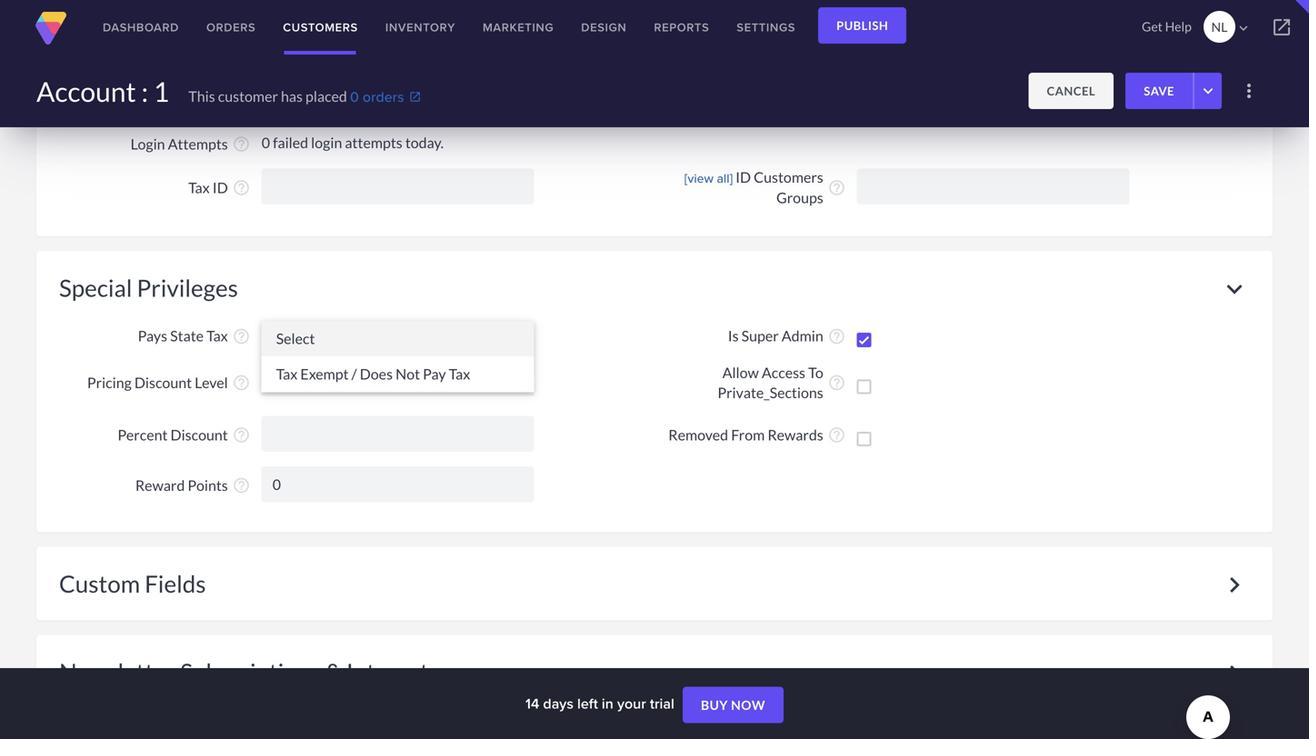 Task type: locate. For each thing, give the bounding box(es) containing it.
help_outline right admin
[[828, 327, 846, 345]]

id inside tax id help_outline
[[213, 178, 228, 196]]

1 vertical spatial 0
[[262, 134, 270, 151]]

help_outline inside reward points help_outline
[[232, 476, 251, 495]]

all]
[[717, 169, 733, 187]]

1 horizontal spatial 0
[[350, 86, 359, 107]]


[[1271, 16, 1293, 38]]

custom
[[59, 570, 140, 598]]

1 expand_more from the top
[[1219, 18, 1250, 48]]

:
[[141, 75, 148, 108]]

orders
[[206, 19, 256, 36]]

3 expand_more from the top
[[1219, 570, 1250, 601]]

inventory
[[385, 19, 455, 36]]

1 horizontal spatial customers
[[754, 168, 823, 186]]

fields for optional fields
[[155, 18, 216, 46]]

0 vertical spatial fields
[[155, 18, 216, 46]]

1 horizontal spatial id
[[736, 168, 751, 186]]

0 vertical spatial is
[[139, 68, 149, 86]]

1 horizontal spatial is
[[728, 327, 739, 345]]

admin
[[782, 327, 823, 345]]

discount up reward points help_outline at the bottom left of page
[[170, 426, 228, 443]]

fields right custom
[[145, 570, 206, 598]]

is
[[139, 68, 149, 86], [728, 327, 739, 345]]

expand_more
[[1219, 18, 1250, 48], [1219, 274, 1250, 304], [1219, 570, 1250, 601], [1219, 658, 1250, 689]]

discount down the pays
[[134, 374, 192, 391]]

newsletter subscriptions & interests
[[59, 658, 444, 686]]

fields up anonymous
[[155, 18, 216, 46]]

id down attempts
[[213, 178, 228, 196]]

2 expand_more from the top
[[1219, 274, 1250, 304]]

id inside [view all] id customers groups help_outline
[[736, 168, 751, 186]]

4 expand_more from the top
[[1219, 658, 1250, 689]]

help_outline right this
[[232, 102, 251, 120]]

0 left failed
[[262, 134, 270, 151]]

attempts
[[345, 134, 403, 151]]

anonymous
[[152, 68, 228, 86]]

help_outline right groups
[[828, 179, 846, 197]]

special privileges
[[59, 274, 238, 302]]

customers up groups
[[754, 168, 823, 186]]

account : 1
[[36, 75, 169, 108]]

tax right pay
[[449, 365, 470, 383]]

in
[[602, 693, 614, 714]]

0 horizontal spatial customers
[[283, 19, 358, 36]]

help_outline right 'points'
[[232, 476, 251, 495]]

customer
[[218, 87, 278, 105]]

marketing
[[483, 19, 554, 36]]

help_outline inside "catalog subscriber help_outline"
[[232, 102, 251, 120]]

0 vertical spatial 0
[[350, 86, 359, 107]]

help_outline right level
[[232, 374, 251, 392]]

help_outline
[[232, 102, 251, 120], [232, 135, 251, 153], [232, 179, 251, 197], [828, 179, 846, 197], [232, 327, 251, 345], [828, 327, 846, 345], [232, 374, 251, 392], [828, 374, 846, 392], [232, 426, 251, 444], [828, 426, 846, 444], [232, 476, 251, 495]]

customers inside [view all] id customers groups help_outline
[[754, 168, 823, 186]]

0 vertical spatial discount
[[134, 374, 192, 391]]

help_outline left select
[[232, 327, 251, 345]]

1 vertical spatial is
[[728, 327, 739, 345]]

settings
[[737, 19, 796, 36]]

discount for level
[[134, 374, 192, 391]]

0 vertical spatial customers
[[283, 19, 358, 36]]

1 vertical spatial fields
[[145, 570, 206, 598]]

0 orders link
[[350, 86, 421, 107]]

this customer has placed 0 orders
[[188, 86, 404, 107]]

pricing discount level help_outline
[[87, 374, 251, 392]]

tax inside pays state tax help_outline
[[206, 327, 228, 345]]

edit
[[457, 665, 482, 686]]

1
[[153, 75, 169, 108]]

now
[[731, 697, 766, 713]]

reward points help_outline
[[135, 476, 251, 495]]

your
[[617, 693, 646, 714]]

help_outline right to in the right of the page
[[828, 374, 846, 392]]

dashboard link
[[89, 0, 193, 55]]

is inside the is super admin help_outline
[[728, 327, 739, 345]]

[view all] id customers groups help_outline
[[684, 168, 846, 206]]

1 vertical spatial discount
[[170, 426, 228, 443]]

&
[[325, 658, 342, 686]]

fields
[[155, 18, 216, 46], [145, 570, 206, 598]]

tax inside tax id help_outline
[[188, 178, 210, 196]]

exempt
[[300, 365, 349, 383]]

0 horizontal spatial is
[[139, 68, 149, 86]]

help_outline inside pays state tax help_outline
[[232, 327, 251, 345]]

customer
[[72, 68, 136, 86]]

id
[[736, 168, 751, 186], [213, 178, 228, 196]]

None text field
[[262, 169, 534, 205], [857, 169, 1130, 205], [262, 169, 534, 205], [857, 169, 1130, 205]]

0 horizontal spatial id
[[213, 178, 228, 196]]

None text field
[[262, 416, 534, 452], [262, 466, 534, 502], [262, 416, 534, 452], [262, 466, 534, 502]]

help_outline down login attempts help_outline
[[232, 179, 251, 197]]

tax down select
[[276, 365, 298, 383]]

discount inside percent discount help_outline
[[170, 426, 228, 443]]

days
[[543, 693, 574, 714]]

nl 
[[1211, 19, 1252, 36]]

pay
[[423, 365, 446, 383]]

catalog
[[108, 101, 157, 119]]

help_outline right rewards
[[828, 426, 846, 444]]

discount
[[134, 374, 192, 391], [170, 426, 228, 443]]

buy now
[[701, 697, 766, 713]]

help_outline up reward points help_outline at the bottom left of page
[[232, 426, 251, 444]]

pays
[[138, 327, 167, 345]]

tax
[[188, 178, 210, 196], [206, 327, 228, 345], [276, 365, 298, 383], [449, 365, 470, 383]]

left
[[577, 693, 598, 714]]

0 right placed
[[350, 86, 359, 107]]

login
[[131, 135, 165, 153]]

optional fields
[[59, 18, 216, 46]]

expand_more for optional fields
[[1219, 18, 1250, 48]]

tax exempt / does not pay tax
[[276, 365, 470, 383]]

help_outline inside tax id help_outline
[[232, 179, 251, 197]]

tax down attempts
[[188, 178, 210, 196]]

discount inside pricing discount level help_outline
[[134, 374, 192, 391]]

tax id help_outline
[[188, 178, 251, 197]]

pricing
[[87, 374, 132, 391]]

1 vertical spatial customers
[[754, 168, 823, 186]]

customers up placed
[[283, 19, 358, 36]]

help
[[1165, 19, 1192, 34]]

is left super at the right of page
[[728, 327, 739, 345]]

nl
[[1211, 19, 1228, 35]]

tax right 'state'
[[206, 327, 228, 345]]

cancel
[[1047, 84, 1096, 98]]

privileges
[[137, 274, 238, 302]]

id right all]
[[736, 168, 751, 186]]

is left 1
[[139, 68, 149, 86]]

reports
[[654, 19, 709, 36]]

from
[[731, 426, 765, 443]]

help_outline right attempts
[[232, 135, 251, 153]]



Task type: describe. For each thing, give the bounding box(es) containing it.
percent discount help_outline
[[118, 426, 251, 444]]

cancel link
[[1029, 73, 1114, 109]]

allow access to private_sections help_outline
[[718, 363, 846, 402]]

/
[[352, 365, 357, 383]]

rewards
[[768, 426, 823, 443]]

is super admin help_outline
[[728, 327, 846, 345]]

newsletter
[[59, 658, 176, 686]]

save
[[1144, 84, 1175, 98]]


[[1235, 20, 1252, 36]]

not
[[396, 365, 420, 383]]

more_vert button
[[1231, 73, 1267, 109]]

placed
[[305, 87, 347, 105]]

0 failed login attempts today.
[[262, 134, 444, 151]]

this
[[188, 87, 215, 105]]

14 days left in your trial
[[525, 693, 678, 714]]

0 horizontal spatial 0
[[262, 134, 270, 151]]

dashboard
[[103, 19, 179, 36]]

[view
[[684, 169, 714, 187]]

publish
[[836, 18, 888, 33]]

expand_more for custom fields
[[1219, 570, 1250, 601]]

special
[[59, 274, 132, 302]]

orders
[[363, 86, 404, 107]]

design
[[581, 19, 627, 36]]

help_outline inside pricing discount level help_outline
[[232, 374, 251, 392]]

select
[[276, 329, 315, 347]]

edit link
[[457, 665, 482, 686]]

help_outline inside login attempts help_outline
[[232, 135, 251, 153]]

help_outline inside percent discount help_outline
[[232, 426, 251, 444]]

allow
[[722, 363, 759, 381]]

optional
[[59, 18, 150, 46]]

trial
[[650, 693, 674, 714]]

customer is anonymous
[[72, 68, 228, 86]]

to
[[808, 363, 823, 381]]

expand_more for special privileges
[[1219, 274, 1250, 304]]

get help
[[1142, 19, 1192, 34]]

has
[[281, 87, 303, 105]]


[[506, 373, 525, 392]]

custom fields
[[59, 570, 206, 598]]

buy
[[701, 697, 728, 713]]

private_sections
[[718, 384, 823, 402]]

login attempts help_outline
[[131, 135, 251, 153]]

subscriptions
[[180, 658, 320, 686]]

help_outline inside [view all] id customers groups help_outline
[[828, 179, 846, 197]]

login
[[311, 134, 342, 151]]

reward
[[135, 476, 185, 494]]

pays state tax help_outline
[[138, 327, 251, 345]]

help_outline inside allow access to private_sections help_outline
[[828, 374, 846, 392]]

state
[[170, 327, 204, 345]]

help_outline inside removed from rewards help_outline
[[828, 426, 846, 444]]

14
[[525, 693, 539, 714]]

expand_more for newsletter subscriptions & interests
[[1219, 658, 1250, 689]]

help_outline inside the is super admin help_outline
[[828, 327, 846, 345]]

level
[[195, 374, 228, 391]]

buy now link
[[683, 687, 784, 723]]

attempts
[[168, 135, 228, 153]]

[view all] link
[[684, 169, 733, 187]]

publish button
[[818, 7, 907, 44]]

removed
[[668, 426, 728, 443]]

account
[[36, 75, 136, 108]]

does
[[360, 365, 393, 383]]

more_vert
[[1238, 80, 1260, 102]]

groups
[[776, 189, 823, 206]]

interests
[[346, 658, 439, 686]]

save link
[[1126, 73, 1193, 109]]

percent
[[118, 426, 168, 443]]

failed
[[273, 134, 308, 151]]

get
[[1142, 19, 1163, 34]]

subscriber
[[160, 101, 228, 119]]

removed from rewards help_outline
[[668, 426, 846, 444]]

access
[[762, 363, 805, 381]]

discount for help_outline
[[170, 426, 228, 443]]

points
[[188, 476, 228, 494]]

 link
[[1255, 0, 1309, 55]]

today.
[[405, 134, 444, 151]]

fields for custom fields
[[145, 570, 206, 598]]



Task type: vqa. For each thing, say whether or not it's contained in the screenshot.
the Interests
yes



